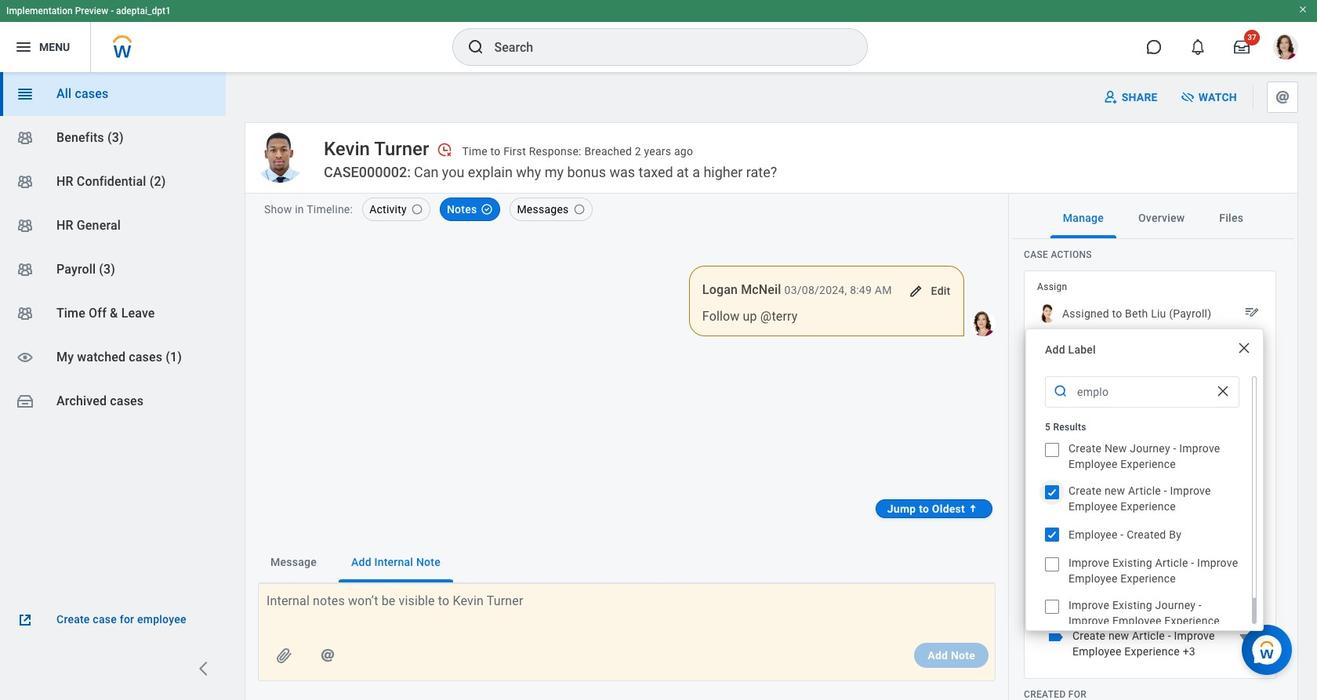 Task type: describe. For each thing, give the bounding box(es) containing it.
created
[[1127, 528, 1166, 541]]

ago
[[674, 145, 693, 158]]

visible image
[[16, 348, 34, 367]]

change status
[[1037, 379, 1102, 390]]

assign to you button
[[1034, 328, 1263, 359]]

experience for improve existing article - improve employee experience
[[1121, 572, 1176, 585]]

tab list for 'add internal note' tab panel on the bottom of page
[[258, 542, 996, 583]]

inbox large image
[[1234, 39, 1250, 55]]

5 results element
[[1045, 421, 1239, 640]]

add internal note button
[[339, 542, 453, 582]]

benefits
[[56, 130, 104, 145]]

- inside menu banner
[[111, 5, 114, 16]]

adeptai_dpt1
[[116, 5, 171, 16]]

general
[[77, 218, 121, 233]]

assign for assign to you
[[1190, 337, 1225, 350]]

create for create new article - improve employee experience
[[1069, 484, 1102, 497]]

employee
[[137, 613, 186, 626]]

existing for journey
[[1112, 599, 1152, 612]]

time for time to first response: breached 2 years ago
[[462, 145, 487, 158]]

list for case actions
[[1034, 281, 1263, 669]]

breached
[[584, 145, 632, 158]]

compensation & payroll
[[1037, 485, 1158, 498]]

mcneil
[[741, 282, 781, 297]]

overview button
[[1126, 198, 1197, 238]]

improve for create new article - improve employee experience
[[1170, 484, 1211, 497]]

jump
[[887, 502, 916, 515]]

overview
[[1138, 212, 1185, 224]]

1 horizontal spatial progress
[[1200, 423, 1239, 434]]

benefits (3) link
[[0, 116, 226, 160]]

close environment banner image
[[1298, 5, 1308, 14]]

share button
[[1097, 85, 1167, 110]]

years
[[644, 145, 671, 158]]

turner
[[374, 138, 429, 160]]

- inside create new journey - improve employee experience
[[1173, 442, 1176, 455]]

leave
[[121, 306, 155, 321]]

article for create new article - improve employee experience
[[1128, 484, 1161, 497]]

compensation & payroll button
[[1034, 479, 1260, 504]]

case
[[1024, 249, 1048, 260]]

all
[[56, 86, 72, 101]]

follow up @terry
[[702, 309, 798, 324]]

add internal note
[[351, 556, 441, 568]]

hr for hr confidential (2)
[[56, 174, 73, 189]]

can
[[414, 164, 439, 180]]

radio mobile image for activity
[[411, 203, 423, 216]]

hr general
[[56, 218, 121, 233]]

case000002
[[324, 164, 407, 180]]

my watched cases (1) link
[[0, 336, 226, 379]]

kevin
[[324, 138, 370, 160]]

manage
[[1063, 212, 1104, 224]]

(payroll)
[[1169, 307, 1212, 320]]

add for add internal note
[[351, 556, 371, 568]]

response
[[1084, 423, 1125, 434]]

upload clip image
[[274, 646, 293, 665]]

sort up image
[[965, 501, 981, 517]]

add for add note
[[928, 649, 948, 662]]

new for create new article - improve employee experience +3
[[1108, 630, 1129, 642]]

experience for create new article - improve employee experience
[[1121, 500, 1176, 513]]

create for create new journey - improve employee experience
[[1069, 442, 1102, 455]]

0 horizontal spatial progress
[[1059, 406, 1109, 417]]

0 vertical spatial at tag mention image
[[1273, 88, 1292, 107]]

tag image
[[1047, 628, 1065, 647]]

type
[[1071, 461, 1092, 472]]

time off & leave link
[[0, 292, 226, 336]]

implementation
[[6, 5, 73, 16]]

add label dialog
[[1025, 328, 1264, 640]]

improve existing journey - improve employee experience
[[1069, 599, 1220, 627]]

list containing all cases
[[0, 72, 226, 423]]

archived cases link
[[0, 379, 226, 423]]

search image for search workday search field
[[466, 38, 485, 56]]

time to first response: breached 2 years ago
[[462, 145, 693, 158]]

0 horizontal spatial at tag mention image
[[318, 646, 337, 665]]

off
[[89, 306, 107, 321]]

assign to you
[[1190, 337, 1260, 350]]

1 horizontal spatial in
[[1189, 423, 1197, 434]]

:
[[407, 164, 411, 180]]

caret down image
[[1235, 628, 1254, 647]]

explain
[[468, 164, 513, 180]]

experience for create new journey - improve employee experience
[[1121, 458, 1176, 470]]

menu banner
[[0, 0, 1317, 72]]

benefits (3)
[[56, 130, 124, 145]]

- inside in progress awaiting response from worker - in progress
[[1184, 423, 1186, 434]]

add note
[[928, 649, 975, 662]]

manage button
[[1050, 198, 1116, 238]]

beth
[[1125, 307, 1148, 320]]

employee for improve existing article - improve employee experience
[[1069, 572, 1118, 585]]

invisible image
[[1180, 89, 1195, 105]]

improve for improve existing journey - improve employee experience
[[1069, 615, 1109, 627]]

Notes button
[[440, 198, 500, 221]]

radio mobile image for messages
[[573, 203, 585, 216]]

case actions element
[[1024, 249, 1276, 679]]

employee - created by
[[1069, 528, 1181, 541]]

bonus
[[567, 164, 606, 180]]

experience for improve existing journey - improve employee experience
[[1164, 615, 1220, 627]]

hr general link
[[0, 204, 226, 248]]

oldest
[[932, 502, 965, 515]]

why
[[516, 164, 541, 180]]

by
[[1169, 528, 1181, 541]]

label inside 'add label' dialog
[[1068, 343, 1096, 356]]

contact card matrix manager image for hr general
[[16, 216, 34, 235]]

logan
[[702, 282, 738, 297]]

response:
[[529, 145, 581, 158]]

liu
[[1151, 307, 1166, 320]]

notes
[[447, 203, 477, 216]]

activity
[[369, 203, 407, 216]]

all cases
[[56, 86, 108, 101]]

first
[[503, 145, 526, 158]]

improve existing article - improve employee experience
[[1069, 557, 1238, 585]]

check circle image
[[481, 203, 493, 216]]

0 horizontal spatial &
[[110, 306, 118, 321]]

time off & leave
[[56, 306, 155, 321]]

1 horizontal spatial x image
[[1236, 340, 1252, 356]]

files
[[1219, 212, 1243, 224]]

share
[[1122, 91, 1158, 103]]

change
[[1037, 379, 1071, 390]]

flag
[[1057, 524, 1076, 535]]

label inside list
[[1037, 601, 1061, 612]]

clock x image
[[437, 142, 453, 158]]

create for create case for employee
[[56, 613, 90, 626]]

to for jump
[[919, 502, 929, 515]]

archived
[[56, 394, 107, 408]]

messages
[[517, 203, 569, 216]]

create new article - improve employee experience
[[1069, 484, 1211, 513]]

(1)
[[166, 350, 182, 365]]

03/08/2024,
[[784, 284, 847, 296]]



Task type: locate. For each thing, give the bounding box(es) containing it.
note inside button
[[416, 556, 441, 568]]

to inside case header element
[[490, 145, 501, 158]]

employee inside create new journey - improve employee experience
[[1069, 458, 1118, 470]]

contact card matrix manager image inside the "benefits (3)" link
[[16, 129, 34, 147]]

payroll (3)
[[56, 262, 115, 277]]

preview
[[75, 5, 108, 16]]

am
[[875, 284, 892, 296]]

cases down my watched cases (1)
[[110, 394, 144, 408]]

0 horizontal spatial tab list
[[258, 542, 996, 583]]

experience up improve existing journey - improve employee experience
[[1121, 572, 1176, 585]]

1 vertical spatial existing
[[1112, 599, 1152, 612]]

user plus image
[[1103, 89, 1118, 105]]

jump to oldest
[[887, 502, 965, 515]]

to inside "button"
[[919, 502, 929, 515]]

experience left +3 on the right bottom of the page
[[1124, 645, 1180, 658]]

contact card matrix manager image inside hr confidential (2) link
[[16, 172, 34, 191]]

-
[[111, 5, 114, 16], [1184, 423, 1186, 434], [1173, 442, 1176, 455], [1164, 484, 1167, 497], [1121, 528, 1124, 541], [1191, 557, 1194, 569], [1199, 599, 1202, 612], [1168, 630, 1171, 642]]

assign
[[1037, 281, 1067, 292], [1190, 337, 1225, 350]]

cases left (1)
[[129, 350, 162, 365]]

menu button
[[0, 22, 90, 72]]

Filter Labels text field
[[1045, 376, 1239, 408]]

text edit image
[[1244, 304, 1260, 320]]

watch
[[1198, 91, 1237, 103]]

manage tab panel
[[1012, 249, 1294, 700]]

payroll inside payroll (3) link
[[56, 262, 96, 277]]

0 horizontal spatial time
[[56, 306, 85, 321]]

1 radio mobile image from the left
[[411, 203, 423, 216]]

1 vertical spatial progress
[[1200, 423, 1239, 434]]

2 hr from the top
[[56, 218, 73, 233]]

create inside "create new article - improve employee experience +3"
[[1072, 630, 1106, 642]]

experience up +3 on the right bottom of the page
[[1164, 615, 1220, 627]]

label
[[1068, 343, 1096, 356], [1037, 601, 1061, 612]]

2
[[635, 145, 641, 158]]

employee for create new journey - improve employee experience
[[1069, 458, 1118, 470]]

show
[[264, 203, 292, 216]]

hr inside hr confidential (2) link
[[56, 174, 73, 189]]

experience up compensation & payroll button
[[1121, 458, 1176, 470]]

existing down employee - created by
[[1112, 557, 1152, 569]]

my
[[545, 164, 564, 180]]

new inside create new article - improve employee experience
[[1105, 484, 1125, 497]]

inbox image
[[16, 392, 34, 411]]

tab list
[[1012, 198, 1294, 239], [258, 542, 996, 583]]

1 vertical spatial journey
[[1155, 599, 1196, 612]]

1 vertical spatial payroll
[[1124, 485, 1158, 498]]

list inside "main content"
[[353, 198, 592, 225]]

0 horizontal spatial assign
[[1037, 281, 1067, 292]]

create left case
[[56, 613, 90, 626]]

case actions
[[1024, 249, 1092, 260]]

actions
[[1051, 249, 1092, 260]]

hr left general
[[56, 218, 73, 233]]

contact card matrix manager image inside time off & leave link
[[16, 304, 34, 323]]

in
[[295, 203, 304, 216]]

0 vertical spatial &
[[110, 306, 118, 321]]

ext link image
[[16, 611, 34, 630]]

1 horizontal spatial label
[[1068, 343, 1096, 356]]

2 vertical spatial article
[[1132, 630, 1165, 642]]

awaiting
[[1043, 423, 1082, 434]]

payroll inside compensation & payroll button
[[1124, 485, 1158, 498]]

contact card matrix manager image
[[16, 129, 34, 147], [16, 172, 34, 191], [16, 216, 34, 235], [16, 304, 34, 323]]

cases inside all cases link
[[75, 86, 108, 101]]

to for assign
[[1228, 337, 1238, 350]]

0 vertical spatial cases
[[75, 86, 108, 101]]

tab list inside "main content"
[[258, 542, 996, 583]]

0 vertical spatial existing
[[1112, 557, 1152, 569]]

improve inside create new journey - improve employee experience
[[1179, 442, 1220, 455]]

employee inside "create new article - improve employee experience +3"
[[1072, 645, 1122, 658]]

employee inside improve existing journey - improve employee experience
[[1112, 615, 1162, 627]]

notifications large image
[[1190, 39, 1206, 55]]

message
[[270, 556, 317, 568]]

create new article - improve employee experience +3
[[1072, 630, 1215, 658]]

chevron right image
[[194, 659, 213, 678]]

1 vertical spatial (3)
[[99, 262, 115, 277]]

1 horizontal spatial assign
[[1190, 337, 1225, 350]]

create inside create case for employee link
[[56, 613, 90, 626]]

1 vertical spatial note
[[951, 649, 975, 662]]

assign down 'case actions'
[[1037, 281, 1067, 292]]

my
[[56, 350, 74, 365]]

1 vertical spatial search image
[[1053, 383, 1069, 399]]

profile logan mcneil image
[[1273, 34, 1298, 63]]

cases for all cases
[[75, 86, 108, 101]]

main content
[[245, 194, 1008, 700]]

kevin turner
[[324, 138, 429, 160]]

0 vertical spatial (3)
[[107, 130, 124, 145]]

add inside list
[[1037, 524, 1055, 535]]

0 horizontal spatial label
[[1037, 601, 1061, 612]]

existing inside improve existing journey - improve employee experience
[[1112, 599, 1152, 612]]

add inside button
[[928, 649, 948, 662]]

0 vertical spatial payroll
[[56, 262, 96, 277]]

progress right the worker
[[1200, 423, 1239, 434]]

2 vertical spatial cases
[[110, 394, 144, 408]]

37 button
[[1225, 30, 1260, 64]]

status
[[1073, 379, 1102, 390]]

search image
[[466, 38, 485, 56], [1053, 383, 1069, 399]]

assigned to beth liu (payroll) button
[[1034, 299, 1263, 328]]

add label
[[1045, 343, 1096, 356]]

list inside 'add label' dialog
[[1045, 441, 1239, 629]]

label up status
[[1068, 343, 1096, 356]]

radio mobile image inside messages button
[[573, 203, 585, 216]]

internal
[[374, 556, 413, 568]]

you
[[1241, 337, 1260, 350]]

create up type
[[1069, 442, 1102, 455]]

rate?
[[746, 164, 777, 180]]

radio mobile image right activity
[[411, 203, 423, 216]]

improve inside create new article - improve employee experience
[[1170, 484, 1211, 497]]

from
[[1128, 423, 1149, 434]]

1 vertical spatial x image
[[1215, 383, 1231, 399]]

3 contact card matrix manager image from the top
[[16, 216, 34, 235]]

0 vertical spatial assign
[[1037, 281, 1067, 292]]

to inside button
[[1228, 337, 1238, 350]]

(3) right benefits
[[107, 130, 124, 145]]

list inside case actions element
[[1034, 281, 1263, 669]]

journey inside create new journey - improve employee experience
[[1130, 442, 1170, 455]]

1 hr from the top
[[56, 174, 73, 189]]

experience
[[1121, 458, 1176, 470], [1121, 500, 1176, 513], [1121, 572, 1176, 585], [1164, 615, 1220, 627], [1124, 645, 1180, 658]]

time inside case header element
[[462, 145, 487, 158]]

to left you
[[1228, 337, 1238, 350]]

search image for the 'filter labels' text box at the right bottom of page
[[1053, 383, 1069, 399]]

5 results
[[1045, 422, 1086, 433]]

0 horizontal spatial x image
[[1215, 383, 1231, 399]]

1 horizontal spatial time
[[462, 145, 487, 158]]

create right the tag icon
[[1072, 630, 1106, 642]]

Messages button
[[510, 198, 592, 221]]

time for time off & leave
[[56, 306, 85, 321]]

employee for improve existing journey - improve employee experience
[[1112, 615, 1162, 627]]

hr for hr general
[[56, 218, 73, 233]]

1 horizontal spatial payroll
[[1124, 485, 1158, 498]]

journey down improve existing article - improve employee experience
[[1155, 599, 1196, 612]]

employee inside create new article - improve employee experience
[[1069, 500, 1118, 513]]

add flag
[[1037, 524, 1076, 535]]

journey for new
[[1130, 442, 1170, 455]]

- inside create new article - improve employee experience
[[1164, 484, 1167, 497]]

improve
[[1179, 442, 1220, 455], [1170, 484, 1211, 497], [1069, 557, 1109, 569], [1197, 557, 1238, 569], [1069, 599, 1109, 612], [1069, 615, 1109, 627], [1174, 630, 1215, 642]]

list containing activity
[[353, 198, 592, 225]]

time up explain
[[462, 145, 487, 158]]

improve for create new journey - improve employee experience
[[1179, 442, 1220, 455]]

1 vertical spatial &
[[1114, 485, 1121, 498]]

&
[[110, 306, 118, 321], [1114, 485, 1121, 498]]

in right the worker
[[1189, 423, 1197, 434]]

0 vertical spatial journey
[[1130, 442, 1170, 455]]

contact card matrix manager image for hr confidential (2)
[[16, 172, 34, 191]]

contact card matrix manager image
[[16, 260, 34, 279]]

radio mobile image
[[411, 203, 423, 216], [573, 203, 585, 216]]

assign for assign
[[1037, 281, 1067, 292]]

logan mcneil 03/08/2024, 8:49 am
[[702, 282, 892, 297]]

update
[[1037, 461, 1069, 472]]

1 vertical spatial new
[[1108, 630, 1129, 642]]

cases for archived cases
[[110, 394, 144, 408]]

experience inside improve existing journey - improve employee experience
[[1164, 615, 1220, 627]]

case
[[93, 613, 117, 626]]

edit
[[931, 284, 951, 297]]

2 existing from the top
[[1112, 599, 1152, 612]]

results
[[1053, 422, 1086, 433]]

1 horizontal spatial note
[[951, 649, 975, 662]]

create new journey - improve employee experience
[[1069, 442, 1220, 470]]

1 vertical spatial hr
[[56, 218, 73, 233]]

update type
[[1037, 461, 1092, 472]]

to
[[490, 145, 501, 158], [1112, 307, 1122, 320], [1228, 337, 1238, 350], [919, 502, 929, 515]]

assigned
[[1062, 307, 1109, 320]]

+3
[[1183, 645, 1196, 658]]

experience inside "create new article - improve employee experience +3"
[[1124, 645, 1180, 658]]

text edit image
[[1241, 484, 1257, 499]]

hr inside hr general 'link'
[[56, 218, 73, 233]]

employee for create new article - improve employee experience +3
[[1072, 645, 1122, 658]]

create inside create new journey - improve employee experience
[[1069, 442, 1102, 455]]

add inside dialog
[[1045, 343, 1065, 356]]

watched
[[77, 350, 126, 365]]

new
[[1105, 442, 1127, 455]]

1 horizontal spatial &
[[1114, 485, 1121, 498]]

improve for create new article - improve employee experience +3
[[1174, 630, 1215, 642]]

to left beth
[[1112, 307, 1122, 320]]

compensation
[[1037, 485, 1111, 498]]

Search Workday  search field
[[494, 30, 835, 64]]

to for time
[[490, 145, 501, 158]]

x image
[[1236, 340, 1252, 356], [1215, 383, 1231, 399]]

for
[[120, 613, 134, 626]]

Internal notes won't be visible to Kevin Turner text field
[[267, 592, 994, 629]]

0 vertical spatial time
[[462, 145, 487, 158]]

existing for article
[[1112, 557, 1152, 569]]

implementation preview -   adeptai_dpt1
[[6, 5, 171, 16]]

follow
[[702, 309, 740, 324]]

journey inside improve existing journey - improve employee experience
[[1155, 599, 1196, 612]]

payroll
[[56, 262, 96, 277], [1124, 485, 1158, 498]]

to inside "button"
[[1112, 307, 1122, 320]]

cases inside "my watched cases (1)" link
[[129, 350, 162, 365]]

note
[[416, 556, 441, 568], [951, 649, 975, 662]]

tab list containing manage
[[1012, 198, 1294, 239]]

tab list for manage tab panel at right
[[1012, 198, 1294, 239]]

Activity button
[[362, 198, 430, 221]]

0 horizontal spatial payroll
[[56, 262, 96, 277]]

time inside list
[[56, 306, 85, 321]]

employee for create new article - improve employee experience
[[1069, 500, 1118, 513]]

up
[[743, 309, 757, 324]]

2 radio mobile image from the left
[[573, 203, 585, 216]]

edit image
[[908, 284, 923, 299]]

0 vertical spatial search image
[[466, 38, 485, 56]]

my watched cases (1)
[[56, 350, 182, 365]]

1 horizontal spatial radio mobile image
[[573, 203, 585, 216]]

caret down image
[[1241, 404, 1257, 419]]

label up the tag icon
[[1037, 601, 1061, 612]]

1 horizontal spatial search image
[[1053, 383, 1069, 399]]

time left "off"
[[56, 306, 85, 321]]

hr
[[56, 174, 73, 189], [56, 218, 73, 233]]

in up 5
[[1047, 406, 1057, 417]]

contact card matrix manager image for benefits (3)
[[16, 129, 34, 147]]

2 contact card matrix manager image from the top
[[16, 172, 34, 191]]

create inside create new article - improve employee experience
[[1069, 484, 1102, 497]]

cases right all on the top left of page
[[75, 86, 108, 101]]

justify image
[[14, 38, 33, 56]]

- inside improve existing journey - improve employee experience
[[1199, 599, 1202, 612]]

new inside "create new article - improve employee experience +3"
[[1108, 630, 1129, 642]]

1 vertical spatial at tag mention image
[[318, 646, 337, 665]]

show in timeline:
[[264, 203, 353, 216]]

experience up the created
[[1121, 500, 1176, 513]]

employee inside improve existing article - improve employee experience
[[1069, 572, 1118, 585]]

1 horizontal spatial tab list
[[1012, 198, 1294, 239]]

experience inside create new article - improve employee experience
[[1121, 500, 1176, 513]]

at tag mention image
[[1273, 88, 1292, 107], [318, 646, 337, 665]]

hr down benefits
[[56, 174, 73, 189]]

add inside button
[[351, 556, 371, 568]]

improve for improve existing article - improve employee experience
[[1197, 557, 1238, 569]]

0 vertical spatial in
[[1047, 406, 1057, 417]]

0 vertical spatial note
[[416, 556, 441, 568]]

create case for employee link
[[16, 611, 210, 630]]

new for create new article - improve employee experience
[[1105, 484, 1125, 497]]

to left first
[[490, 145, 501, 158]]

tab list containing message
[[258, 542, 996, 583]]

x image down text edit image
[[1236, 340, 1252, 356]]

- inside "create new article - improve employee experience +3"
[[1168, 630, 1171, 642]]

1 vertical spatial time
[[56, 306, 85, 321]]

x image down the assign to you
[[1215, 383, 1231, 399]]

jump to oldest button
[[876, 499, 993, 518]]

4 contact card matrix manager image from the top
[[16, 304, 34, 323]]

assign inside assign to you button
[[1190, 337, 1225, 350]]

list
[[0, 72, 226, 423], [353, 198, 592, 225], [1034, 281, 1263, 669], [1045, 441, 1239, 629]]

1 vertical spatial label
[[1037, 601, 1061, 612]]

radio mobile image right messages
[[573, 203, 585, 216]]

create new article - improve employee experience +3 button
[[1037, 619, 1263, 669]]

list containing assigned to beth liu (payroll)
[[1034, 281, 1263, 669]]

time
[[462, 145, 487, 158], [56, 306, 85, 321]]

cases inside archived cases link
[[110, 394, 144, 408]]

assign down (payroll)
[[1190, 337, 1225, 350]]

article inside "create new article - improve employee experience +3"
[[1132, 630, 1165, 642]]

improve inside "create new article - improve employee experience +3"
[[1174, 630, 1215, 642]]

- inside improve existing article - improve employee experience
[[1191, 557, 1194, 569]]

article inside create new article - improve employee experience
[[1128, 484, 1161, 497]]

experience inside improve existing article - improve employee experience
[[1121, 572, 1176, 585]]

article for improve existing article - improve employee experience
[[1155, 557, 1188, 569]]

article
[[1128, 484, 1161, 497], [1155, 557, 1188, 569], [1132, 630, 1165, 642]]

1 vertical spatial tab list
[[258, 542, 996, 583]]

0 horizontal spatial note
[[416, 556, 441, 568]]

1 existing from the top
[[1112, 557, 1152, 569]]

0 vertical spatial new
[[1105, 484, 1125, 497]]

1 horizontal spatial at tag mention image
[[1273, 88, 1292, 107]]

hr confidential (2)
[[56, 174, 166, 189]]

0 vertical spatial label
[[1068, 343, 1096, 356]]

to right jump
[[919, 502, 929, 515]]

existing up "create new article - improve employee experience +3"
[[1112, 599, 1152, 612]]

at tag mention image down profile logan mcneil image
[[1273, 88, 1292, 107]]

main content containing logan mcneil
[[245, 194, 1008, 700]]

0 vertical spatial x image
[[1236, 340, 1252, 356]]

5 results status
[[1045, 421, 1239, 434]]

article inside improve existing article - improve employee experience
[[1155, 557, 1188, 569]]

journey for existing
[[1155, 599, 1196, 612]]

list containing create new journey - improve employee experience
[[1045, 441, 1239, 629]]

& inside button
[[1114, 485, 1121, 498]]

1 vertical spatial cases
[[129, 350, 162, 365]]

radio mobile image inside activity 'button'
[[411, 203, 423, 216]]

1 vertical spatial article
[[1155, 557, 1188, 569]]

add for add label
[[1045, 343, 1065, 356]]

(3) down hr general 'link'
[[99, 262, 115, 277]]

add internal note tab panel
[[258, 583, 996, 700]]

journey down 5 results status
[[1130, 442, 1170, 455]]

list for 5 results
[[1045, 441, 1239, 629]]

at tag mention image right upload clip icon
[[318, 646, 337, 665]]

add for add flag
[[1037, 524, 1055, 535]]

37
[[1248, 33, 1257, 42]]

0 vertical spatial article
[[1128, 484, 1161, 497]]

at
[[677, 164, 689, 180]]

(3) for payroll (3)
[[99, 262, 115, 277]]

note inside button
[[951, 649, 975, 662]]

existing inside improve existing article - improve employee experience
[[1112, 557, 1152, 569]]

case header element
[[245, 122, 1298, 194]]

article for create new article - improve employee experience +3
[[1132, 630, 1165, 642]]

in
[[1047, 406, 1057, 417], [1189, 423, 1197, 434]]

search image inside menu banner
[[466, 38, 485, 56]]

grid view image
[[16, 85, 34, 103]]

1 vertical spatial in
[[1189, 423, 1197, 434]]

worker
[[1151, 423, 1181, 434]]

0 horizontal spatial search image
[[466, 38, 485, 56]]

0 vertical spatial progress
[[1059, 406, 1109, 417]]

experience for create new article - improve employee experience +3
[[1124, 645, 1180, 658]]

create for create new article - improve employee experience +3
[[1072, 630, 1106, 642]]

0 horizontal spatial in
[[1047, 406, 1057, 417]]

progress up the results
[[1059, 406, 1109, 417]]

0 horizontal spatial radio mobile image
[[411, 203, 423, 216]]

contact card matrix manager image inside hr general 'link'
[[16, 216, 34, 235]]

0 vertical spatial tab list
[[1012, 198, 1294, 239]]

case000002 : can you explain why my bonus was taxed at a higher rate?
[[324, 164, 777, 180]]

files button
[[1207, 198, 1256, 238]]

contact card matrix manager image for time off & leave
[[16, 304, 34, 323]]

(3) for benefits (3)
[[107, 130, 124, 145]]

a
[[692, 164, 700, 180]]

to for assigned
[[1112, 307, 1122, 320]]

list for show in timeline:
[[353, 198, 592, 225]]

timeline:
[[307, 203, 353, 216]]

1 contact card matrix manager image from the top
[[16, 129, 34, 147]]

0 vertical spatial hr
[[56, 174, 73, 189]]

1 vertical spatial assign
[[1190, 337, 1225, 350]]

create down type
[[1069, 484, 1102, 497]]

experience inside create new journey - improve employee experience
[[1121, 458, 1176, 470]]

create case for employee
[[56, 613, 186, 626]]



Task type: vqa. For each thing, say whether or not it's contained in the screenshot.
'MENU' dropdown button
yes



